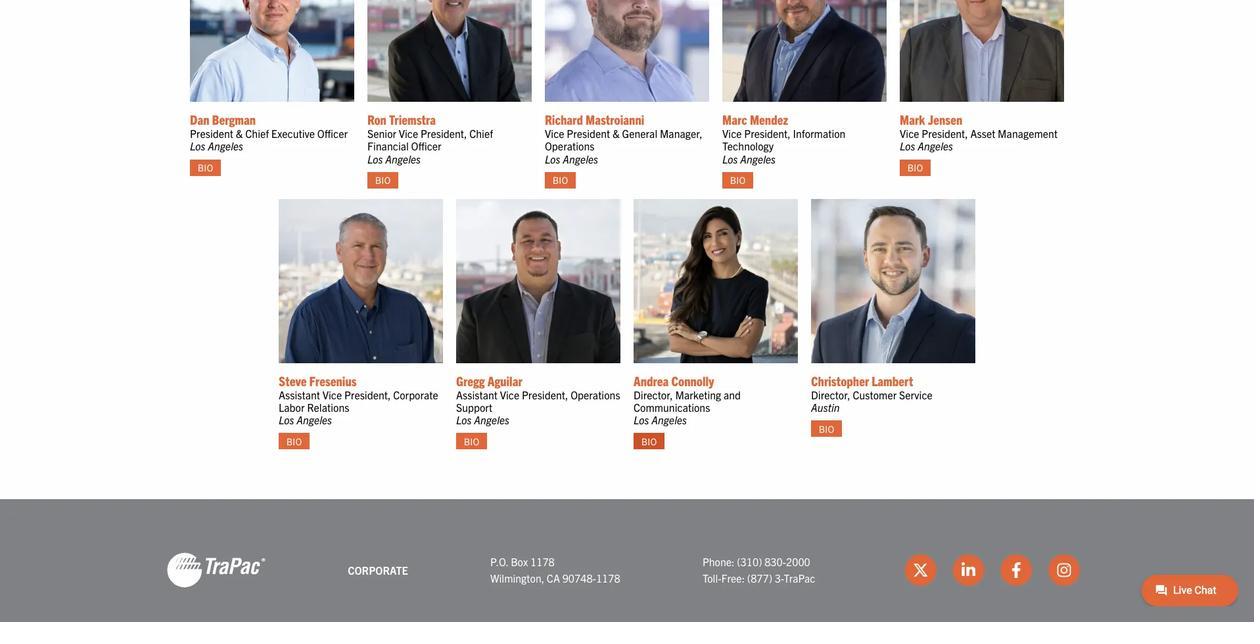 Task type: describe. For each thing, give the bounding box(es) containing it.
marc
[[723, 111, 748, 128]]

president, for steve fresenius
[[345, 389, 391, 402]]

bio link for marc
[[723, 172, 754, 189]]

bio link for mark
[[900, 160, 931, 176]]

president inside the dan bergman president & chief executive officer los angeles
[[190, 127, 233, 140]]

0 vertical spatial 1178
[[531, 556, 555, 569]]

officer inside the dan bergman president & chief executive officer los angeles
[[318, 127, 348, 140]]

executive
[[271, 127, 315, 140]]

corporate inside steve fresenius assistant vice president, corporate labor relations los angeles
[[393, 389, 439, 402]]

830-
[[765, 556, 787, 569]]

christopher
[[812, 373, 870, 389]]

gregg aguilar assistant vice president, operations support los angeles
[[456, 373, 621, 427]]

& inside richard mastroianni vice president & general manager, operations los angeles
[[613, 127, 620, 140]]

chief inside ron triemstra senior vice president, chief financial officer los angeles
[[470, 127, 493, 140]]

financial
[[368, 140, 409, 153]]

bio link for richard
[[545, 172, 576, 189]]

los inside andrea connolly director, marketing and communications los angeles
[[634, 414, 650, 427]]

support
[[456, 401, 493, 414]]

ca
[[547, 572, 560, 586]]

dan
[[190, 111, 209, 128]]

marketing
[[676, 389, 722, 402]]

bio link for gregg
[[456, 434, 487, 450]]

los inside the dan bergman president & chief executive officer los angeles
[[190, 140, 206, 153]]

phone:
[[703, 556, 735, 569]]

andrea connolly director, marketing and communications los angeles
[[634, 373, 741, 427]]

mendez
[[750, 111, 789, 128]]

president, inside mark jensen vice president, asset management los angeles
[[922, 127, 969, 140]]

mark
[[900, 111, 926, 128]]

los inside marc mendez vice president, information technology los angeles
[[723, 152, 738, 165]]

corporate inside footer
[[348, 564, 408, 577]]

(310)
[[737, 556, 763, 569]]

senior
[[368, 127, 397, 140]]

bio for christopher
[[819, 423, 835, 435]]

customer
[[853, 389, 897, 402]]

management
[[998, 127, 1058, 140]]

austin
[[812, 401, 840, 414]]

los inside richard mastroianni vice president & general manager, operations los angeles
[[545, 152, 561, 165]]

angeles inside ron triemstra senior vice president, chief financial officer los angeles
[[386, 152, 421, 165]]

corporate image
[[167, 553, 266, 590]]

jensen
[[928, 111, 963, 128]]

angeles inside the dan bergman president & chief executive officer los angeles
[[208, 140, 243, 153]]

president inside richard mastroianni vice president & general manager, operations los angeles
[[567, 127, 610, 140]]

vice inside mark jensen vice president, asset management los angeles
[[900, 127, 920, 140]]

labor
[[279, 401, 305, 414]]

asset
[[971, 127, 996, 140]]

information
[[793, 127, 846, 140]]

phone: (310) 830-2000 toll-free: (877) 3-trapac
[[703, 556, 816, 586]]

3-
[[775, 572, 784, 586]]

vice inside marc mendez vice president, information technology los angeles
[[723, 127, 742, 140]]

free:
[[722, 572, 745, 586]]

p.o.
[[491, 556, 509, 569]]

andrea
[[634, 373, 669, 389]]

bio link for christopher
[[812, 421, 842, 437]]

trapac
[[784, 572, 816, 586]]



Task type: vqa. For each thing, say whether or not it's contained in the screenshot.


Task type: locate. For each thing, give the bounding box(es) containing it.
ron
[[368, 111, 387, 128]]

director, left 'marketing' on the right
[[634, 389, 673, 402]]

assistant inside steve fresenius assistant vice president, corporate labor relations los angeles
[[279, 389, 320, 402]]

p.o. box 1178 wilmington, ca 90748-1178
[[491, 556, 621, 586]]

assistant for gregg
[[456, 389, 498, 402]]

bio link down dan in the left top of the page
[[190, 160, 221, 176]]

aguilar
[[488, 373, 523, 389]]

los inside ron triemstra senior vice president, chief financial officer los angeles
[[368, 152, 383, 165]]

bio down dan in the left top of the page
[[198, 162, 213, 174]]

bio for richard
[[553, 174, 568, 186]]

&
[[236, 127, 243, 140], [613, 127, 620, 140]]

ron triemstra senior vice president, chief financial officer los angeles
[[368, 111, 493, 165]]

90748-
[[563, 572, 596, 586]]

vice left mastroianni
[[545, 127, 565, 140]]

mastroianni
[[586, 111, 645, 128]]

steve
[[279, 373, 307, 389]]

bio link down communications
[[634, 434, 665, 450]]

bio link down support on the bottom left
[[456, 434, 487, 450]]

bio link down richard at top left
[[545, 172, 576, 189]]

bio for dan
[[198, 162, 213, 174]]

angeles
[[208, 140, 243, 153], [918, 140, 954, 153], [386, 152, 421, 165], [563, 152, 599, 165], [741, 152, 776, 165], [297, 414, 332, 427], [474, 414, 510, 427], [652, 414, 687, 427]]

angeles down senior
[[386, 152, 421, 165]]

0 horizontal spatial president
[[190, 127, 233, 140]]

1 assistant from the left
[[279, 389, 320, 402]]

president,
[[421, 127, 467, 140], [745, 127, 791, 140], [922, 127, 969, 140], [345, 389, 391, 402], [522, 389, 569, 402]]

president, inside steve fresenius assistant vice president, corporate labor relations los angeles
[[345, 389, 391, 402]]

1 horizontal spatial &
[[613, 127, 620, 140]]

los down marc
[[723, 152, 738, 165]]

bio link
[[190, 160, 221, 176], [900, 160, 931, 176], [368, 172, 399, 189], [545, 172, 576, 189], [723, 172, 754, 189], [812, 421, 842, 437], [279, 434, 310, 450], [456, 434, 487, 450], [634, 434, 665, 450]]

and
[[724, 389, 741, 402]]

assistant
[[279, 389, 320, 402], [456, 389, 498, 402]]

president, inside ron triemstra senior vice president, chief financial officer los angeles
[[421, 127, 467, 140]]

marc mendez vice president, information technology los angeles
[[723, 111, 846, 165]]

christopher lambert director, customer service austin
[[812, 373, 933, 414]]

los down senior
[[368, 152, 383, 165]]

angeles down aguilar
[[474, 414, 510, 427]]

0 horizontal spatial chief
[[245, 127, 269, 140]]

director, for andrea
[[634, 389, 673, 402]]

1 horizontal spatial 1178
[[596, 572, 621, 586]]

& right dan in the left top of the page
[[236, 127, 243, 140]]

angeles down richard at top left
[[563, 152, 599, 165]]

fresenius
[[309, 373, 357, 389]]

technology
[[723, 140, 774, 153]]

bio for mark
[[908, 162, 923, 174]]

operations down richard at top left
[[545, 140, 595, 153]]

1178 up ca
[[531, 556, 555, 569]]

los down steve
[[279, 414, 294, 427]]

1 vertical spatial 1178
[[596, 572, 621, 586]]

officer inside ron triemstra senior vice president, chief financial officer los angeles
[[411, 140, 442, 153]]

steve fresenius assistant vice president, corporate labor relations los angeles
[[279, 373, 439, 427]]

angeles down mendez
[[741, 152, 776, 165]]

bio for ron
[[375, 174, 391, 186]]

communications
[[634, 401, 711, 414]]

president, for ron triemstra
[[421, 127, 467, 140]]

operations inside richard mastroianni vice president & general manager, operations los angeles
[[545, 140, 595, 153]]

& left general
[[613, 127, 620, 140]]

bio link for dan
[[190, 160, 221, 176]]

1 horizontal spatial president
[[567, 127, 610, 140]]

vice right support on the bottom left
[[500, 389, 520, 402]]

2 chief from the left
[[470, 127, 493, 140]]

vice
[[399, 127, 418, 140], [545, 127, 565, 140], [723, 127, 742, 140], [900, 127, 920, 140], [323, 389, 342, 402], [500, 389, 520, 402]]

assistant inside gregg aguilar assistant vice president, operations support los angeles
[[456, 389, 498, 402]]

president, inside marc mendez vice president, information technology los angeles
[[745, 127, 791, 140]]

bio down austin
[[819, 423, 835, 435]]

director, inside andrea connolly director, marketing and communications los angeles
[[634, 389, 673, 402]]

bio link down labor
[[279, 434, 310, 450]]

los down mark
[[900, 140, 916, 153]]

corporate
[[393, 389, 439, 402], [348, 564, 408, 577]]

0 horizontal spatial assistant
[[279, 389, 320, 402]]

assistant for steve
[[279, 389, 320, 402]]

angeles down fresenius
[[297, 414, 332, 427]]

los down dan in the left top of the page
[[190, 140, 206, 153]]

chief inside the dan bergman president & chief executive officer los angeles
[[245, 127, 269, 140]]

triemstra
[[389, 111, 436, 128]]

vice right steve
[[323, 389, 342, 402]]

1 horizontal spatial director,
[[812, 389, 851, 402]]

manager,
[[660, 127, 703, 140]]

director, left customer
[[812, 389, 851, 402]]

operations inside gregg aguilar assistant vice president, operations support los angeles
[[571, 389, 621, 402]]

mark jensen vice president, asset management los angeles
[[900, 111, 1058, 153]]

1 president from the left
[[190, 127, 233, 140]]

0 horizontal spatial 1178
[[531, 556, 555, 569]]

2 president from the left
[[567, 127, 610, 140]]

1 horizontal spatial assistant
[[456, 389, 498, 402]]

officer right executive
[[318, 127, 348, 140]]

bio link down the financial
[[368, 172, 399, 189]]

1 horizontal spatial chief
[[470, 127, 493, 140]]

angeles down 'marketing' on the right
[[652, 414, 687, 427]]

general
[[622, 127, 658, 140]]

angeles inside steve fresenius assistant vice president, corporate labor relations los angeles
[[297, 414, 332, 427]]

& inside the dan bergman president & chief executive officer los angeles
[[236, 127, 243, 140]]

president
[[190, 127, 233, 140], [567, 127, 610, 140]]

service
[[900, 389, 933, 402]]

los inside gregg aguilar assistant vice president, operations support los angeles
[[456, 414, 472, 427]]

0 horizontal spatial director,
[[634, 389, 673, 402]]

wilmington,
[[491, 572, 545, 586]]

toll-
[[703, 572, 722, 586]]

box
[[511, 556, 528, 569]]

2 assistant from the left
[[456, 389, 498, 402]]

1178
[[531, 556, 555, 569], [596, 572, 621, 586]]

footer containing p.o. box 1178
[[0, 500, 1255, 623]]

(877)
[[748, 572, 773, 586]]

director, for christopher
[[812, 389, 851, 402]]

los down andrea
[[634, 414, 650, 427]]

bergman
[[212, 111, 256, 128]]

0 horizontal spatial officer
[[318, 127, 348, 140]]

director, inside christopher lambert director, customer service austin
[[812, 389, 851, 402]]

gregg
[[456, 373, 485, 389]]

bio for steve
[[287, 436, 302, 448]]

los inside steve fresenius assistant vice president, corporate labor relations los angeles
[[279, 414, 294, 427]]

bio down richard at top left
[[553, 174, 568, 186]]

angeles inside marc mendez vice president, information technology los angeles
[[741, 152, 776, 165]]

president, inside gregg aguilar assistant vice president, operations support los angeles
[[522, 389, 569, 402]]

los inside mark jensen vice president, asset management los angeles
[[900, 140, 916, 153]]

richard mastroianni vice president & general manager, operations los angeles
[[545, 111, 703, 165]]

1 & from the left
[[236, 127, 243, 140]]

1178 right ca
[[596, 572, 621, 586]]

connolly
[[672, 373, 715, 389]]

bio link for ron
[[368, 172, 399, 189]]

bio for gregg
[[464, 436, 480, 448]]

bio down mark
[[908, 162, 923, 174]]

lambert
[[872, 373, 914, 389]]

vice inside richard mastroianni vice president & general manager, operations los angeles
[[545, 127, 565, 140]]

bio link down technology
[[723, 172, 754, 189]]

chief
[[245, 127, 269, 140], [470, 127, 493, 140]]

1 vertical spatial corporate
[[348, 564, 408, 577]]

operations
[[545, 140, 595, 153], [571, 389, 621, 402]]

1 chief from the left
[[245, 127, 269, 140]]

bio link down austin
[[812, 421, 842, 437]]

bio link down mark
[[900, 160, 931, 176]]

angeles down jensen
[[918, 140, 954, 153]]

relations
[[307, 401, 349, 414]]

los down gregg
[[456, 414, 472, 427]]

los down richard at top left
[[545, 152, 561, 165]]

bio down the financial
[[375, 174, 391, 186]]

bio
[[198, 162, 213, 174], [908, 162, 923, 174], [375, 174, 391, 186], [553, 174, 568, 186], [730, 174, 746, 186], [819, 423, 835, 435], [287, 436, 302, 448], [464, 436, 480, 448], [642, 436, 657, 448]]

1 horizontal spatial officer
[[411, 140, 442, 153]]

1 vertical spatial operations
[[571, 389, 621, 402]]

angeles inside andrea connolly director, marketing and communications los angeles
[[652, 414, 687, 427]]

dan bergman president & chief executive officer los angeles
[[190, 111, 348, 153]]

angeles down bergman
[[208, 140, 243, 153]]

angeles inside mark jensen vice president, asset management los angeles
[[918, 140, 954, 153]]

officer down triemstra
[[411, 140, 442, 153]]

bio link for andrea
[[634, 434, 665, 450]]

2 & from the left
[[613, 127, 620, 140]]

vice right senior
[[399, 127, 418, 140]]

vice inside gregg aguilar assistant vice president, operations support los angeles
[[500, 389, 520, 402]]

vice inside ron triemstra senior vice president, chief financial officer los angeles
[[399, 127, 418, 140]]

0 vertical spatial corporate
[[393, 389, 439, 402]]

vice left mendez
[[723, 127, 742, 140]]

bio for marc
[[730, 174, 746, 186]]

bio down technology
[[730, 174, 746, 186]]

0 vertical spatial operations
[[545, 140, 595, 153]]

2 director, from the left
[[812, 389, 851, 402]]

richard
[[545, 111, 583, 128]]

bio down labor
[[287, 436, 302, 448]]

bio down support on the bottom left
[[464, 436, 480, 448]]

vice left jensen
[[900, 127, 920, 140]]

operations left andrea
[[571, 389, 621, 402]]

president, for gregg aguilar
[[522, 389, 569, 402]]

bio down communications
[[642, 436, 657, 448]]

bio link for steve
[[279, 434, 310, 450]]

footer
[[0, 500, 1255, 623]]

angeles inside gregg aguilar assistant vice president, operations support los angeles
[[474, 414, 510, 427]]

los
[[190, 140, 206, 153], [900, 140, 916, 153], [368, 152, 383, 165], [545, 152, 561, 165], [723, 152, 738, 165], [279, 414, 294, 427], [456, 414, 472, 427], [634, 414, 650, 427]]

2000
[[787, 556, 811, 569]]

officer
[[318, 127, 348, 140], [411, 140, 442, 153]]

director,
[[634, 389, 673, 402], [812, 389, 851, 402]]

0 horizontal spatial &
[[236, 127, 243, 140]]

bio for andrea
[[642, 436, 657, 448]]

angeles inside richard mastroianni vice president & general manager, operations los angeles
[[563, 152, 599, 165]]

vice inside steve fresenius assistant vice president, corporate labor relations los angeles
[[323, 389, 342, 402]]

1 director, from the left
[[634, 389, 673, 402]]



